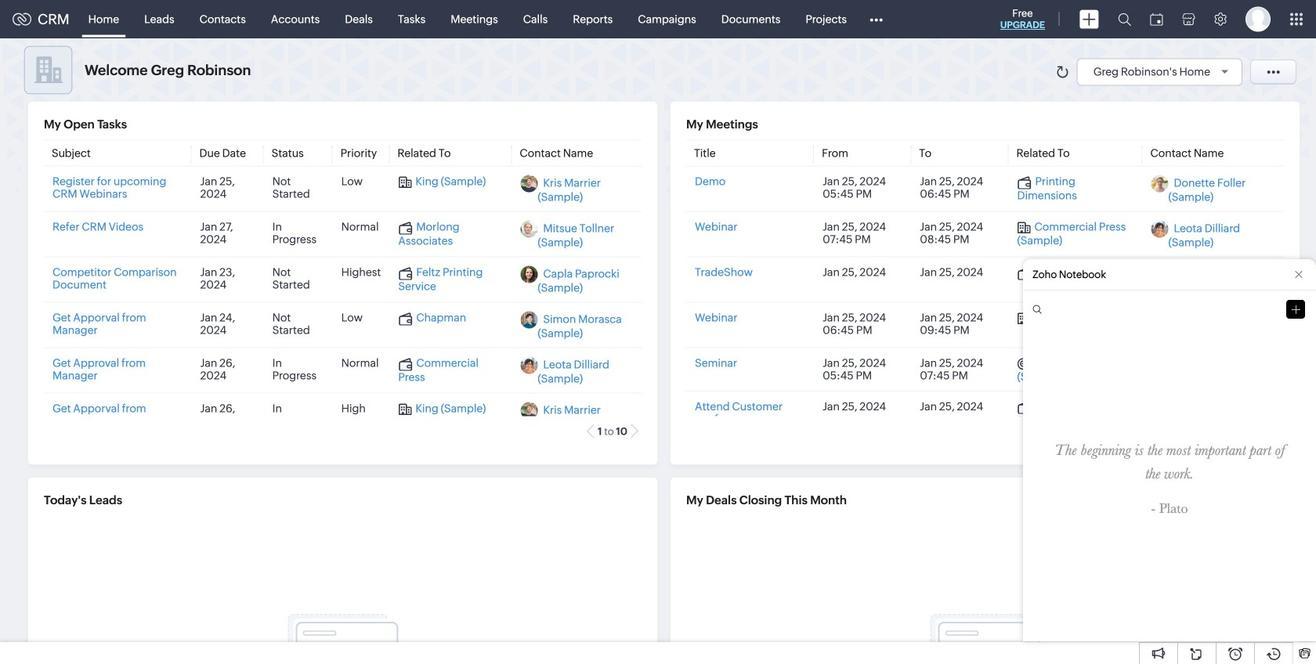 Task type: vqa. For each thing, say whether or not it's contained in the screenshot.
first Get Apporval from Manager
no



Task type: locate. For each thing, give the bounding box(es) containing it.
calendar image
[[1150, 13, 1163, 25]]

profile image
[[1246, 7, 1271, 32]]

search element
[[1109, 0, 1141, 38]]

create menu image
[[1080, 10, 1099, 29]]



Task type: describe. For each thing, give the bounding box(es) containing it.
profile element
[[1236, 0, 1280, 38]]

create menu element
[[1070, 0, 1109, 38]]

Other Modules field
[[859, 7, 893, 32]]

logo image
[[13, 13, 31, 25]]

search image
[[1118, 13, 1131, 26]]



